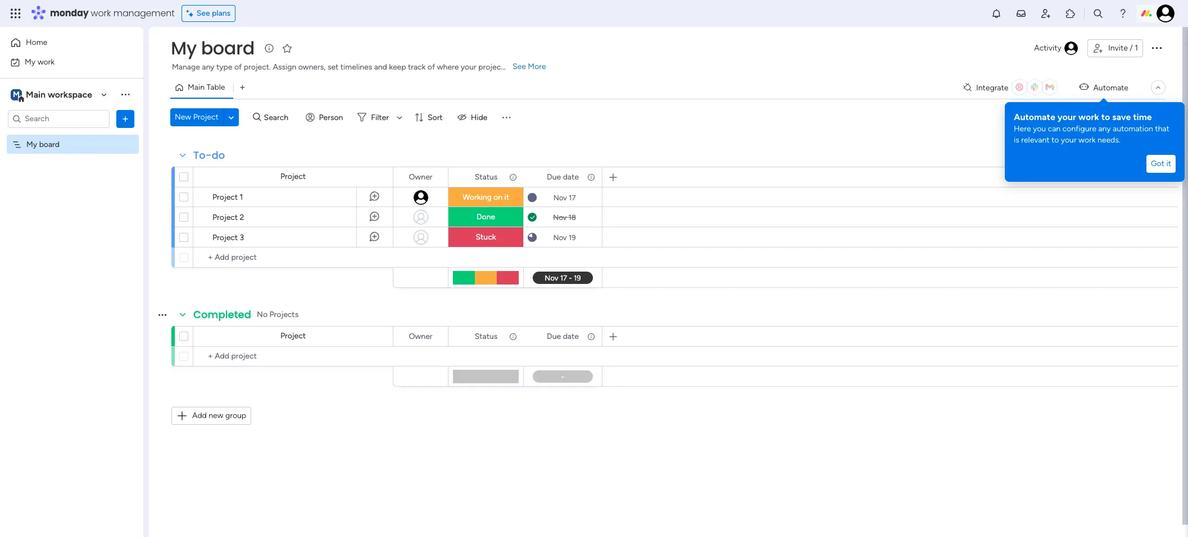 Task type: describe. For each thing, give the bounding box(es) containing it.
work down configure
[[1079, 135, 1096, 145]]

work right monday at the left top
[[91, 7, 111, 20]]

monday
[[50, 7, 89, 20]]

new project
[[175, 112, 219, 122]]

workspace options image
[[120, 89, 131, 100]]

configure
[[1063, 124, 1097, 134]]

my work
[[25, 57, 55, 67]]

type
[[216, 62, 232, 72]]

18
[[569, 213, 576, 222]]

dapulse integrations image
[[964, 83, 972, 92]]

my board inside my board list box
[[26, 140, 60, 149]]

sort button
[[410, 108, 450, 126]]

/
[[1130, 43, 1133, 53]]

2 owner field from the top
[[406, 331, 435, 343]]

invite members image
[[1041, 8, 1052, 19]]

main table button
[[170, 79, 234, 97]]

add view image
[[240, 83, 245, 92]]

select product image
[[10, 8, 21, 19]]

got it button
[[1147, 155, 1176, 173]]

home
[[26, 38, 47, 47]]

see more
[[513, 62, 546, 71]]

status for completed
[[475, 332, 498, 342]]

my up manage
[[171, 35, 197, 61]]

activity
[[1035, 43, 1062, 53]]

it inside button
[[1167, 159, 1172, 169]]

relevant
[[1022, 135, 1050, 145]]

track
[[408, 62, 426, 72]]

more
[[528, 62, 546, 71]]

project 1
[[213, 193, 243, 202]]

filter button
[[353, 108, 406, 126]]

add to favorites image
[[282, 42, 293, 54]]

workspace
[[48, 89, 92, 100]]

1 vertical spatial to
[[1052, 135, 1059, 145]]

My board field
[[168, 35, 257, 61]]

person button
[[301, 108, 350, 126]]

and
[[374, 62, 387, 72]]

working on it
[[463, 193, 509, 202]]

2 + add project text field from the top
[[199, 350, 388, 364]]

automate your work to save time here you can configure any automation that is relevant to your work needs.
[[1014, 112, 1170, 145]]

owner for 1st owner field from the bottom
[[409, 332, 433, 342]]

Completed field
[[191, 308, 254, 323]]

1 vertical spatial your
[[1058, 112, 1077, 123]]

due date field for second column information icon from the bottom
[[544, 171, 582, 184]]

main table
[[188, 83, 225, 92]]

main for main table
[[188, 83, 205, 92]]

17
[[569, 194, 576, 202]]

menu image
[[501, 112, 512, 123]]

table
[[207, 83, 225, 92]]

save
[[1113, 112, 1131, 123]]

collapse board header image
[[1154, 83, 1163, 92]]

time
[[1133, 112, 1152, 123]]

apps image
[[1065, 8, 1077, 19]]

nov 18
[[553, 213, 576, 222]]

project
[[479, 62, 504, 72]]

nov for 1
[[554, 194, 567, 202]]

19
[[569, 234, 576, 242]]

owners,
[[298, 62, 326, 72]]

options image
[[1150, 41, 1164, 54]]

nov 19
[[553, 234, 576, 242]]

0 horizontal spatial it
[[505, 193, 509, 202]]

set
[[328, 62, 339, 72]]

assign
[[273, 62, 296, 72]]

add new group button
[[171, 408, 251, 426]]

automation
[[1113, 124, 1153, 134]]

automate for automate
[[1094, 83, 1129, 92]]

got
[[1151, 159, 1165, 169]]

project inside button
[[193, 112, 219, 122]]

my inside my board list box
[[26, 140, 37, 149]]

1 horizontal spatial board
[[201, 35, 255, 61]]

new
[[175, 112, 191, 122]]

invite / 1
[[1109, 43, 1138, 53]]

to-do
[[193, 148, 225, 162]]

column information image for completed
[[509, 333, 518, 342]]

do
[[212, 148, 225, 162]]

0 horizontal spatial 1
[[240, 193, 243, 202]]

filter
[[371, 113, 389, 122]]

hide
[[471, 113, 488, 122]]

stands.
[[506, 62, 531, 72]]

due for 1st column information icon from the bottom of the page
[[547, 332, 561, 342]]

status for to-do
[[475, 172, 498, 182]]

2 of from the left
[[428, 62, 435, 72]]

0 vertical spatial your
[[461, 62, 477, 72]]

see plans button
[[181, 5, 236, 22]]

project 2
[[213, 213, 244, 223]]

new project button
[[170, 108, 223, 126]]

jacob simon image
[[1157, 4, 1175, 22]]

work up configure
[[1079, 112, 1100, 123]]

1 + add project text field from the top
[[199, 251, 388, 265]]

can
[[1048, 124, 1061, 134]]

keep
[[389, 62, 406, 72]]

monday work management
[[50, 7, 175, 20]]

hide button
[[453, 108, 494, 126]]



Task type: vqa. For each thing, say whether or not it's contained in the screenshot.
the Add new group
yes



Task type: locate. For each thing, give the bounding box(es) containing it.
needs.
[[1098, 135, 1121, 145]]

1 vertical spatial column information image
[[509, 333, 518, 342]]

add
[[192, 412, 207, 421]]

1 vertical spatial due date
[[547, 332, 579, 342]]

see left more
[[513, 62, 526, 71]]

nov left 17 on the top
[[554, 194, 567, 202]]

1 vertical spatial owner field
[[406, 331, 435, 343]]

0 vertical spatial to
[[1102, 112, 1110, 123]]

1
[[1135, 43, 1138, 53], [240, 193, 243, 202]]

status field for to-do
[[472, 171, 501, 184]]

arrow down image
[[393, 111, 406, 124]]

1 vertical spatial my board
[[26, 140, 60, 149]]

workspace image
[[11, 89, 22, 101]]

here
[[1014, 124, 1031, 134]]

0 vertical spatial status
[[475, 172, 498, 182]]

0 vertical spatial board
[[201, 35, 255, 61]]

2 vertical spatial nov
[[553, 234, 567, 242]]

Owner field
[[406, 171, 435, 184], [406, 331, 435, 343]]

main
[[188, 83, 205, 92], [26, 89, 46, 100]]

0 vertical spatial column information image
[[587, 173, 596, 182]]

0 vertical spatial date
[[563, 172, 579, 182]]

v2 done deadline image
[[528, 212, 537, 223]]

column information image for to-do
[[509, 173, 518, 182]]

timelines
[[341, 62, 372, 72]]

2 date from the top
[[563, 332, 579, 342]]

1 nov from the top
[[554, 194, 567, 202]]

3
[[240, 233, 244, 243]]

show board description image
[[263, 43, 276, 54]]

board
[[201, 35, 255, 61], [39, 140, 60, 149]]

due date field for 1st column information icon from the bottom of the page
[[544, 331, 582, 343]]

see inside button
[[197, 8, 210, 18]]

main inside button
[[188, 83, 205, 92]]

m
[[13, 90, 20, 99]]

board up type
[[201, 35, 255, 61]]

1 column information image from the top
[[587, 173, 596, 182]]

work inside the my work button
[[37, 57, 55, 67]]

main inside 'workspace selection' element
[[26, 89, 46, 100]]

0 vertical spatial due date field
[[544, 171, 582, 184]]

Status field
[[472, 171, 501, 184], [472, 331, 501, 343]]

1 vertical spatial due
[[547, 332, 561, 342]]

due for second column information icon from the bottom
[[547, 172, 561, 182]]

any left type
[[202, 62, 214, 72]]

search everything image
[[1093, 8, 1104, 19]]

1 column information image from the top
[[509, 173, 518, 182]]

management
[[113, 7, 175, 20]]

options image
[[120, 113, 131, 125]]

2 nov from the top
[[553, 213, 567, 222]]

To-do field
[[191, 148, 228, 163]]

my board up type
[[171, 35, 255, 61]]

of right type
[[234, 62, 242, 72]]

1 vertical spatial board
[[39, 140, 60, 149]]

my board down search in workspace field
[[26, 140, 60, 149]]

0 vertical spatial + add project text field
[[199, 251, 388, 265]]

1 inside button
[[1135, 43, 1138, 53]]

nov left 18
[[553, 213, 567, 222]]

0 horizontal spatial my board
[[26, 140, 60, 149]]

1 horizontal spatial of
[[428, 62, 435, 72]]

project
[[193, 112, 219, 122], [280, 172, 306, 182], [213, 193, 238, 202], [213, 213, 238, 223], [213, 233, 238, 243], [280, 332, 306, 341]]

workspace selection element
[[11, 88, 94, 103]]

see left plans
[[197, 8, 210, 18]]

column information image
[[587, 173, 596, 182], [587, 333, 596, 342]]

0 horizontal spatial board
[[39, 140, 60, 149]]

0 vertical spatial nov
[[554, 194, 567, 202]]

date
[[563, 172, 579, 182], [563, 332, 579, 342]]

2 due date from the top
[[547, 332, 579, 342]]

Due date field
[[544, 171, 582, 184], [544, 331, 582, 343]]

of
[[234, 62, 242, 72], [428, 62, 435, 72]]

to-
[[193, 148, 212, 162]]

automate for automate your work to save time here you can configure any automation that is relevant to your work needs.
[[1014, 112, 1056, 123]]

0 vertical spatial see
[[197, 8, 210, 18]]

see for see plans
[[197, 8, 210, 18]]

angle down image
[[229, 113, 234, 122]]

inbox image
[[1016, 8, 1027, 19]]

2 status field from the top
[[472, 331, 501, 343]]

your up can
[[1058, 112, 1077, 123]]

Search in workspace field
[[24, 112, 94, 125]]

0 vertical spatial status field
[[472, 171, 501, 184]]

got it
[[1151, 159, 1172, 169]]

plans
[[212, 8, 231, 18]]

your down configure
[[1061, 135, 1077, 145]]

0 vertical spatial any
[[202, 62, 214, 72]]

date for due date field for 1st column information icon from the bottom of the page
[[563, 332, 579, 342]]

2 status from the top
[[475, 332, 498, 342]]

on
[[494, 193, 503, 202]]

your right where
[[461, 62, 477, 72]]

2 due date field from the top
[[544, 331, 582, 343]]

2 due from the top
[[547, 332, 561, 342]]

my work button
[[7, 53, 121, 71]]

1 vertical spatial status
[[475, 332, 498, 342]]

owner
[[409, 172, 433, 182], [409, 332, 433, 342]]

0 vertical spatial column information image
[[509, 173, 518, 182]]

autopilot image
[[1080, 80, 1089, 94]]

group
[[225, 412, 246, 421]]

1 right /
[[1135, 43, 1138, 53]]

home button
[[7, 34, 121, 52]]

help image
[[1118, 8, 1129, 19]]

Search field
[[261, 110, 295, 125]]

1 vertical spatial nov
[[553, 213, 567, 222]]

invite
[[1109, 43, 1128, 53]]

1 vertical spatial status field
[[472, 331, 501, 343]]

1 vertical spatial see
[[513, 62, 526, 71]]

any inside automate your work to save time here you can configure any automation that is relevant to your work needs.
[[1099, 124, 1111, 134]]

1 vertical spatial owner
[[409, 332, 433, 342]]

board inside list box
[[39, 140, 60, 149]]

0 vertical spatial 1
[[1135, 43, 1138, 53]]

1 due date field from the top
[[544, 171, 582, 184]]

1 owner field from the top
[[406, 171, 435, 184]]

1 vertical spatial column information image
[[587, 333, 596, 342]]

nov left 19
[[553, 234, 567, 242]]

automate right autopilot "icon"
[[1094, 83, 1129, 92]]

it right the got
[[1167, 159, 1172, 169]]

manage
[[172, 62, 200, 72]]

work down the home on the left
[[37, 57, 55, 67]]

1 status from the top
[[475, 172, 498, 182]]

0 vertical spatial owner
[[409, 172, 433, 182]]

2
[[240, 213, 244, 223]]

my down search in workspace field
[[26, 140, 37, 149]]

to
[[1102, 112, 1110, 123], [1052, 135, 1059, 145]]

1 vertical spatial automate
[[1014, 112, 1056, 123]]

1 horizontal spatial any
[[1099, 124, 1111, 134]]

nov 17
[[554, 194, 576, 202]]

nov
[[554, 194, 567, 202], [553, 213, 567, 222], [553, 234, 567, 242]]

due date for second column information icon from the bottom's due date field
[[547, 172, 579, 182]]

1 vertical spatial due date field
[[544, 331, 582, 343]]

stuck
[[476, 233, 496, 242]]

see for see more
[[513, 62, 526, 71]]

nov for 2
[[553, 213, 567, 222]]

see
[[197, 8, 210, 18], [513, 62, 526, 71]]

my board
[[171, 35, 255, 61], [26, 140, 60, 149]]

done
[[477, 213, 495, 222]]

owner for second owner field from the bottom
[[409, 172, 433, 182]]

+ Add project text field
[[199, 251, 388, 265], [199, 350, 388, 364]]

1 horizontal spatial automate
[[1094, 83, 1129, 92]]

it
[[1167, 159, 1172, 169], [505, 193, 509, 202]]

it right on
[[505, 193, 509, 202]]

1 vertical spatial it
[[505, 193, 509, 202]]

see plans
[[197, 8, 231, 18]]

2 vertical spatial your
[[1061, 135, 1077, 145]]

0 horizontal spatial any
[[202, 62, 214, 72]]

0 vertical spatial owner field
[[406, 171, 435, 184]]

sort
[[428, 113, 443, 122]]

column information image
[[509, 173, 518, 182], [509, 333, 518, 342]]

1 vertical spatial date
[[563, 332, 579, 342]]

where
[[437, 62, 459, 72]]

automate your work to save time heading
[[1014, 111, 1176, 124]]

automate inside automate your work to save time here you can configure any automation that is relevant to your work needs.
[[1014, 112, 1056, 123]]

project 3
[[213, 233, 244, 243]]

activity button
[[1030, 39, 1083, 57]]

main right workspace 'icon'
[[26, 89, 46, 100]]

1 vertical spatial any
[[1099, 124, 1111, 134]]

to down can
[[1052, 135, 1059, 145]]

2 owner from the top
[[409, 332, 433, 342]]

main for main workspace
[[26, 89, 46, 100]]

any up needs.
[[1099, 124, 1111, 134]]

you
[[1033, 124, 1046, 134]]

1 horizontal spatial to
[[1102, 112, 1110, 123]]

1 horizontal spatial my board
[[171, 35, 255, 61]]

manage any type of project. assign owners, set timelines and keep track of where your project stands.
[[172, 62, 531, 72]]

0 vertical spatial automate
[[1094, 83, 1129, 92]]

2 column information image from the top
[[509, 333, 518, 342]]

1 horizontal spatial main
[[188, 83, 205, 92]]

new
[[209, 412, 223, 421]]

automate
[[1094, 83, 1129, 92], [1014, 112, 1056, 123]]

option
[[0, 134, 143, 137]]

person
[[319, 113, 343, 122]]

is
[[1014, 135, 1020, 145]]

1 date from the top
[[563, 172, 579, 182]]

completed
[[193, 308, 251, 322]]

project.
[[244, 62, 271, 72]]

main workspace
[[26, 89, 92, 100]]

0 vertical spatial due
[[547, 172, 561, 182]]

1 horizontal spatial it
[[1167, 159, 1172, 169]]

1 vertical spatial 1
[[240, 193, 243, 202]]

1 vertical spatial + add project text field
[[199, 350, 388, 364]]

1 horizontal spatial see
[[513, 62, 526, 71]]

0 vertical spatial my board
[[171, 35, 255, 61]]

1 of from the left
[[234, 62, 242, 72]]

invite / 1 button
[[1088, 39, 1143, 57]]

1 due date from the top
[[547, 172, 579, 182]]

notifications image
[[991, 8, 1002, 19]]

v2 search image
[[253, 111, 261, 124]]

1 horizontal spatial 1
[[1135, 43, 1138, 53]]

that
[[1155, 124, 1170, 134]]

1 owner from the top
[[409, 172, 433, 182]]

working
[[463, 193, 492, 202]]

0 vertical spatial due date
[[547, 172, 579, 182]]

date for second column information icon from the bottom's due date field
[[563, 172, 579, 182]]

add new group
[[192, 412, 246, 421]]

due date
[[547, 172, 579, 182], [547, 332, 579, 342]]

1 status field from the top
[[472, 171, 501, 184]]

to left 'save'
[[1102, 112, 1110, 123]]

0 horizontal spatial of
[[234, 62, 242, 72]]

my down the home on the left
[[25, 57, 36, 67]]

0 horizontal spatial see
[[197, 8, 210, 18]]

of right track
[[428, 62, 435, 72]]

0 horizontal spatial to
[[1052, 135, 1059, 145]]

my inside button
[[25, 57, 36, 67]]

status field for completed
[[472, 331, 501, 343]]

1 up "2"
[[240, 193, 243, 202]]

board down search in workspace field
[[39, 140, 60, 149]]

work
[[91, 7, 111, 20], [37, 57, 55, 67], [1079, 112, 1100, 123], [1079, 135, 1096, 145]]

see more link
[[512, 61, 547, 73]]

2 column information image from the top
[[587, 333, 596, 342]]

3 nov from the top
[[553, 234, 567, 242]]

0 horizontal spatial automate
[[1014, 112, 1056, 123]]

automate up you
[[1014, 112, 1056, 123]]

1 due from the top
[[547, 172, 561, 182]]

my board list box
[[0, 133, 143, 306]]

integrate
[[976, 83, 1009, 92]]

0 vertical spatial it
[[1167, 159, 1172, 169]]

due date for due date field for 1st column information icon from the bottom of the page
[[547, 332, 579, 342]]

main left table
[[188, 83, 205, 92]]

your
[[461, 62, 477, 72], [1058, 112, 1077, 123], [1061, 135, 1077, 145]]

0 horizontal spatial main
[[26, 89, 46, 100]]



